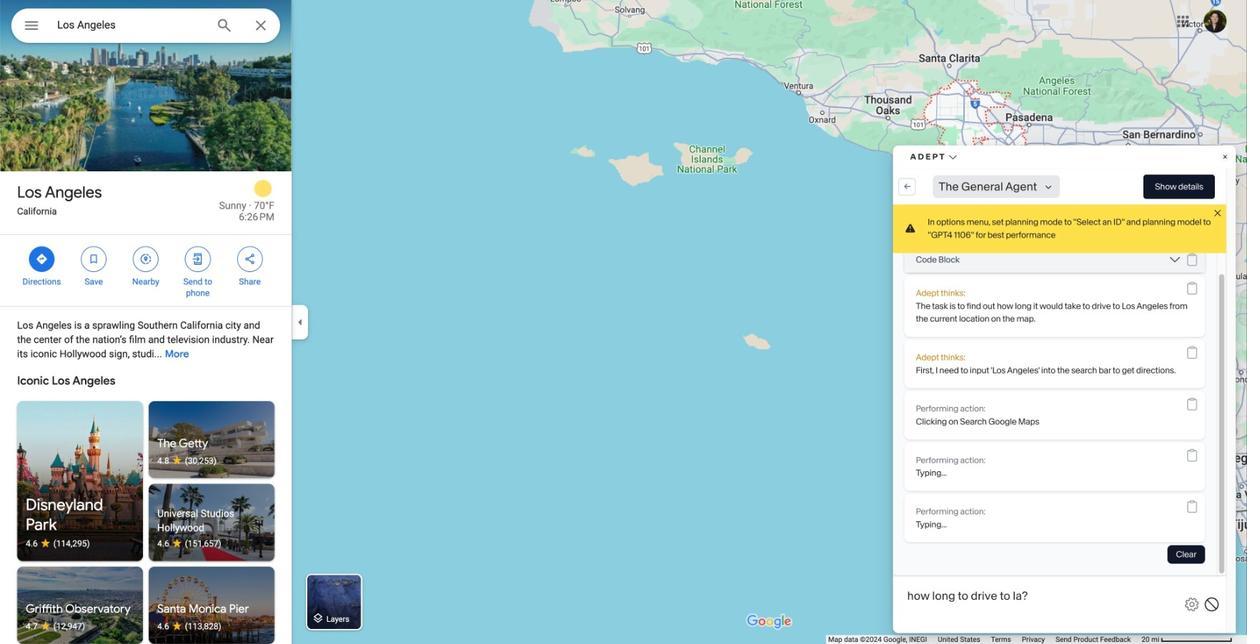 Task type: describe. For each thing, give the bounding box(es) containing it.
the getty · 4.8 stars · 30,253 reviews · celebrated free venue for art exhibits image
[[149, 402, 275, 479]]

universal studios hollywood · 4.6 stars · 151,657 reviews · big movie-themed amusement park image
[[149, 485, 275, 562]]

zoom out image
[[1218, 592, 1229, 603]]

none field inside los angeles field
[[57, 16, 204, 34]]

actions for los angeles region
[[0, 235, 292, 307]]

zoom in image
[[1218, 572, 1229, 583]]

griffith observatory · 4.7 stars · 12,947 reviews · planetarium, telescopes & city views image
[[17, 568, 143, 645]]

none search field inside "google maps" element
[[11, 9, 280, 47]]

collapse side panel image
[[292, 315, 308, 331]]



Task type: vqa. For each thing, say whether or not it's contained in the screenshot.
right currencies
no



Task type: locate. For each thing, give the bounding box(es) containing it.
show your location image
[[1217, 548, 1230, 561]]

main content
[[0, 0, 292, 645]]

show street view coverage image
[[1213, 610, 1234, 631]]

santa monica pier · 4.6 stars · 113,828 reviews · popular landmark for rides & restaurants image
[[149, 568, 275, 645]]

disneyland park · 4.6 stars · 114,295 reviews · famed amusement park with 8 themed lands image
[[17, 402, 143, 562]]

google account: lina lukyantseva  
(lina@adept.ai) image
[[1204, 10, 1227, 33]]

Los Angeles field
[[11, 9, 280, 47]]

None search field
[[11, 9, 280, 47]]

los angeles weather image
[[252, 177, 275, 200]]

None field
[[57, 16, 204, 34]]

google maps element
[[0, 0, 1248, 645]]



